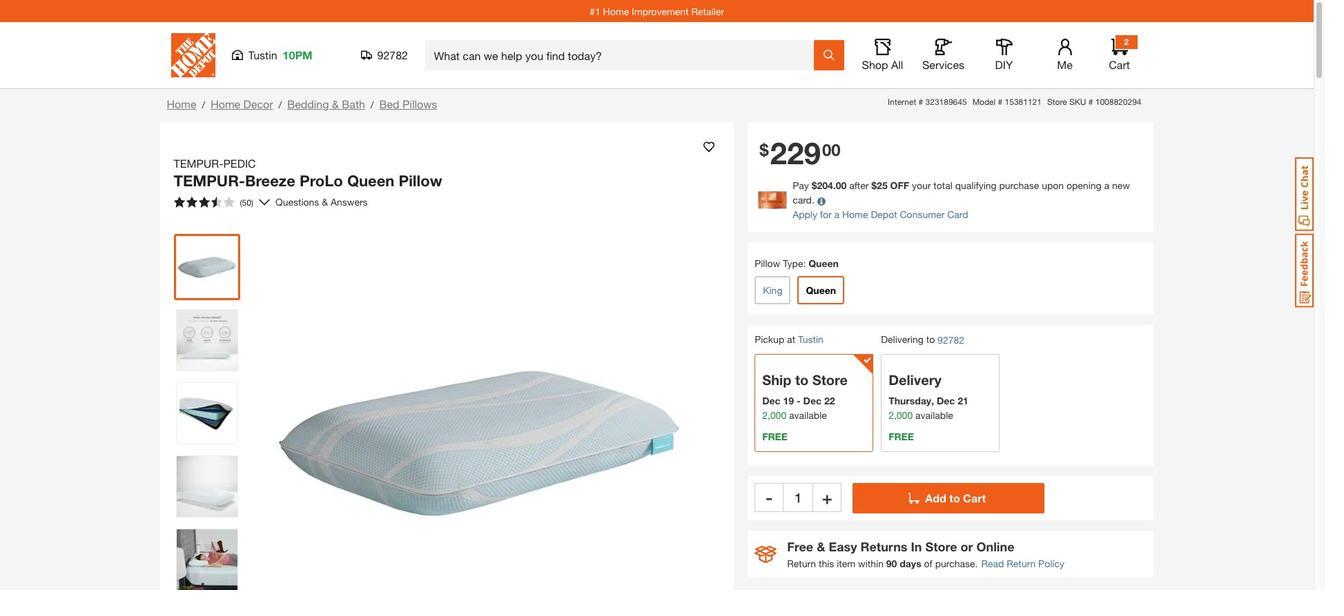 Task type: describe. For each thing, give the bounding box(es) containing it.
model
[[973, 97, 996, 107]]

consumer
[[900, 209, 945, 221]]

policy
[[1039, 558, 1065, 570]]

(50) link
[[168, 191, 270, 213]]

& for questions
[[322, 196, 328, 208]]

shop
[[862, 58, 889, 71]]

pickup
[[755, 334, 785, 346]]

2 # from the left
[[998, 97, 1003, 107]]

tempur-pedic tempur-breeze prolo queen pillow
[[174, 157, 442, 190]]

- button
[[755, 484, 784, 513]]

store inside the free & easy returns in store or online return this item within 90 days of purchase. read return policy
[[926, 540, 958, 555]]

home decor link
[[211, 97, 273, 111]]

home right #1 on the top of page
[[603, 5, 629, 17]]

3.5 stars image
[[174, 196, 234, 208]]

internet # 323189645 model # 15381121 store sku # 1008820294
[[888, 97, 1142, 107]]

your total qualifying purchase upon opening a new card.
[[793, 180, 1130, 206]]

2,000 inside ship to store dec 19 - dec 22 2,000 available
[[763, 410, 787, 421]]

at
[[787, 334, 796, 346]]

pay
[[793, 180, 809, 192]]

- inside button
[[766, 488, 773, 508]]

1 horizontal spatial cart
[[1109, 58, 1130, 71]]

prolo
[[300, 172, 343, 190]]

15381121
[[1005, 97, 1042, 107]]

92782 inside delivering to 92782
[[938, 334, 965, 346]]

92782 button
[[361, 48, 409, 62]]

2
[[1124, 37, 1129, 47]]

improvement
[[632, 5, 689, 17]]

to for 92782
[[927, 334, 935, 346]]

services button
[[922, 39, 966, 72]]

pay $ 204.00 after $ 25 off
[[793, 180, 910, 192]]

card
[[948, 209, 969, 221]]

2,000 inside 'delivery thursday, dec 21 2,000 available'
[[889, 410, 913, 421]]

2 / from the left
[[279, 99, 282, 111]]

king
[[763, 285, 783, 297]]

1 vertical spatial tustin
[[798, 334, 824, 346]]

add
[[926, 492, 947, 505]]

90
[[887, 558, 897, 570]]

dec inside 'delivery thursday, dec 21 2,000 available'
[[937, 395, 955, 407]]

this
[[819, 558, 835, 570]]

cart inside button
[[964, 492, 986, 505]]

answers
[[331, 196, 368, 208]]

delivering to 92782
[[881, 334, 965, 346]]

1 tempur- from the top
[[174, 157, 223, 170]]

home / home decor / bedding & bath / bed pillows
[[167, 97, 437, 111]]

(50) button
[[168, 191, 259, 213]]

type
[[783, 258, 803, 270]]

king button
[[755, 277, 791, 305]]

easy
[[829, 540, 857, 555]]

questions
[[276, 196, 319, 208]]

or
[[961, 540, 973, 555]]

delivering
[[881, 334, 924, 346]]

within
[[859, 558, 884, 570]]

bed
[[380, 97, 400, 111]]

to for store
[[796, 372, 809, 388]]

ship
[[763, 372, 792, 388]]

ship to store dec 19 - dec 22 2,000 available
[[763, 372, 848, 421]]

0 vertical spatial store
[[1048, 97, 1067, 107]]

delivery
[[889, 372, 942, 388]]

free for thursday,
[[889, 431, 914, 443]]

online
[[977, 540, 1015, 555]]

a inside the "your total qualifying purchase upon opening a new card."
[[1105, 180, 1110, 192]]

229
[[770, 135, 821, 172]]

apply now image
[[758, 191, 793, 209]]

new
[[1113, 180, 1130, 192]]

questions & answers link
[[276, 195, 371, 209]]

breeze
[[245, 172, 296, 190]]

me
[[1058, 58, 1073, 71]]

upon
[[1042, 180, 1064, 192]]

:
[[803, 258, 806, 270]]

+
[[823, 488, 832, 508]]

free & easy returns in store or online return this item within 90 days of purchase. read return policy
[[787, 540, 1065, 570]]

purchase.
[[936, 558, 978, 570]]

icon image
[[755, 546, 777, 563]]

your
[[912, 180, 931, 192]]

apply for a home depot consumer card link
[[793, 209, 969, 221]]

in
[[911, 540, 922, 555]]

cart 2
[[1109, 37, 1130, 71]]

apply for a home depot consumer card
[[793, 209, 969, 221]]

to for cart
[[950, 492, 960, 505]]

0 horizontal spatial tustin
[[248, 48, 277, 61]]

add to cart
[[926, 492, 986, 505]]

pedic
[[223, 157, 256, 170]]

add to cart button
[[853, 484, 1045, 514]]

tustin button
[[798, 334, 824, 346]]

tempur pedic bed pillows 15381121 a0.3 image
[[176, 456, 237, 517]]

2 tempur- from the top
[[174, 172, 245, 190]]

$ 229 00
[[760, 135, 841, 172]]

queen inside the tempur-pedic tempur-breeze prolo queen pillow
[[347, 172, 395, 190]]

- inside ship to store dec 19 - dec 22 2,000 available
[[797, 395, 801, 407]]

free
[[787, 540, 814, 555]]



Task type: locate. For each thing, give the bounding box(es) containing it.
& up this
[[817, 540, 826, 555]]

to right ship
[[796, 372, 809, 388]]

queen up answers at the left
[[347, 172, 395, 190]]

22
[[825, 395, 835, 407]]

2 horizontal spatial &
[[817, 540, 826, 555]]

92782 inside 'button'
[[377, 48, 408, 61]]

cart down 2
[[1109, 58, 1130, 71]]

tustin right at
[[798, 334, 824, 346]]

decor
[[244, 97, 273, 111]]

0 horizontal spatial free
[[763, 431, 788, 443]]

2 horizontal spatial store
[[1048, 97, 1067, 107]]

return
[[787, 558, 816, 570], [1007, 558, 1036, 570]]

/ right decor
[[279, 99, 282, 111]]

204.00
[[817, 180, 847, 192]]

#1
[[590, 5, 601, 17]]

What can we help you find today? search field
[[434, 41, 813, 70]]

store inside ship to store dec 19 - dec 22 2,000 available
[[813, 372, 848, 388]]

dec left 22 on the bottom right
[[804, 395, 822, 407]]

free down 19
[[763, 431, 788, 443]]

00
[[822, 140, 841, 160]]

$ left the 229
[[760, 140, 769, 160]]

0 horizontal spatial dec
[[763, 395, 781, 407]]

1 vertical spatial to
[[796, 372, 809, 388]]

bedding & bath link
[[287, 97, 365, 111]]

bedding
[[287, 97, 329, 111]]

2 vertical spatial queen
[[806, 285, 836, 297]]

0 vertical spatial -
[[797, 395, 801, 407]]

1 horizontal spatial free
[[889, 431, 914, 443]]

days
[[900, 558, 922, 570]]

me button
[[1043, 39, 1087, 72]]

shop all
[[862, 58, 904, 71]]

0 vertical spatial &
[[332, 97, 339, 111]]

0 horizontal spatial return
[[787, 558, 816, 570]]

3 / from the left
[[371, 99, 374, 111]]

services
[[923, 58, 965, 71]]

1 horizontal spatial $
[[812, 180, 817, 192]]

2 horizontal spatial /
[[371, 99, 374, 111]]

0 horizontal spatial 92782
[[377, 48, 408, 61]]

& inside the free & easy returns in store or online return this item within 90 days of purchase. read return policy
[[817, 540, 826, 555]]

0 vertical spatial queen
[[347, 172, 395, 190]]

tustin 10pm
[[248, 48, 313, 61]]

2 vertical spatial &
[[817, 540, 826, 555]]

25
[[877, 180, 888, 192]]

cart right add
[[964, 492, 986, 505]]

purchase
[[1000, 180, 1040, 192]]

returns
[[861, 540, 908, 555]]

home left depot
[[843, 209, 869, 221]]

1 horizontal spatial a
[[1105, 180, 1110, 192]]

store
[[1048, 97, 1067, 107], [813, 372, 848, 388], [926, 540, 958, 555]]

info image
[[818, 197, 826, 206]]

2 horizontal spatial $
[[872, 180, 877, 192]]

internet
[[888, 97, 917, 107]]

1 horizontal spatial available
[[916, 410, 954, 421]]

- right 19
[[797, 395, 801, 407]]

home
[[603, 5, 629, 17], [167, 97, 196, 111], [211, 97, 240, 111], [843, 209, 869, 221]]

tustin left the 10pm
[[248, 48, 277, 61]]

92782 link
[[938, 333, 965, 348]]

available
[[789, 410, 827, 421], [916, 410, 954, 421]]

0 horizontal spatial /
[[202, 99, 205, 111]]

return down free
[[787, 558, 816, 570]]

pillow type : queen
[[755, 258, 839, 270]]

tempur- up 3.5 stars image
[[174, 157, 223, 170]]

0 vertical spatial 92782
[[377, 48, 408, 61]]

store up the of
[[926, 540, 958, 555]]

0 horizontal spatial &
[[322, 196, 328, 208]]

store up 22 on the bottom right
[[813, 372, 848, 388]]

2,000 down 19
[[763, 410, 787, 421]]

92782 up bed
[[377, 48, 408, 61]]

0 vertical spatial cart
[[1109, 58, 1130, 71]]

19
[[784, 395, 794, 407]]

pillow inside the tempur-pedic tempur-breeze prolo queen pillow
[[399, 172, 442, 190]]

2 horizontal spatial to
[[950, 492, 960, 505]]

1 horizontal spatial tustin
[[798, 334, 824, 346]]

the home depot logo image
[[171, 33, 215, 77]]

2 horizontal spatial dec
[[937, 395, 955, 407]]

pickup at tustin
[[755, 334, 824, 346]]

1 2,000 from the left
[[763, 410, 787, 421]]

2 return from the left
[[1007, 558, 1036, 570]]

shop all button
[[861, 39, 905, 72]]

live chat image
[[1296, 157, 1314, 231]]

1008820294
[[1096, 97, 1142, 107]]

0 horizontal spatial -
[[766, 488, 773, 508]]

1 / from the left
[[202, 99, 205, 111]]

2 free from the left
[[889, 431, 914, 443]]

diy button
[[982, 39, 1027, 72]]

1 dec from the left
[[763, 395, 781, 407]]

questions & answers
[[276, 196, 371, 208]]

total
[[934, 180, 953, 192]]

#1 home improvement retailer
[[590, 5, 724, 17]]

depot
[[871, 209, 898, 221]]

3 dec from the left
[[937, 395, 955, 407]]

a right "for"
[[835, 209, 840, 221]]

323189645
[[926, 97, 967, 107]]

1 horizontal spatial /
[[279, 99, 282, 111]]

$ right the pay
[[812, 180, 817, 192]]

tempur pedic bed pillows 15381121 1d.4 image
[[176, 529, 237, 590]]

1 horizontal spatial to
[[927, 334, 935, 346]]

0 horizontal spatial a
[[835, 209, 840, 221]]

item
[[837, 558, 856, 570]]

apply
[[793, 209, 818, 221]]

92782
[[377, 48, 408, 61], [938, 334, 965, 346]]

available down 19
[[789, 410, 827, 421]]

home left decor
[[211, 97, 240, 111]]

tempur pedic bed pillows 15381121 40.2 image
[[176, 383, 237, 444]]

dec left 19
[[763, 395, 781, 407]]

0 horizontal spatial pillow
[[399, 172, 442, 190]]

available inside 'delivery thursday, dec 21 2,000 available'
[[916, 410, 954, 421]]

queen inside button
[[806, 285, 836, 297]]

bath
[[342, 97, 365, 111]]

1 vertical spatial -
[[766, 488, 773, 508]]

/ right home link
[[202, 99, 205, 111]]

for
[[820, 209, 832, 221]]

# right sku
[[1089, 97, 1094, 107]]

1 vertical spatial tempur-
[[174, 172, 245, 190]]

1 vertical spatial &
[[322, 196, 328, 208]]

-
[[797, 395, 801, 407], [766, 488, 773, 508]]

read
[[982, 558, 1004, 570]]

1 # from the left
[[919, 97, 924, 107]]

a left new
[[1105, 180, 1110, 192]]

2 vertical spatial store
[[926, 540, 958, 555]]

& down "prolo"
[[322, 196, 328, 208]]

$ right after
[[872, 180, 877, 192]]

0 vertical spatial pillow
[[399, 172, 442, 190]]

0 horizontal spatial to
[[796, 372, 809, 388]]

2 horizontal spatial #
[[1089, 97, 1094, 107]]

0 horizontal spatial 2,000
[[763, 410, 787, 421]]

& left bath
[[332, 97, 339, 111]]

thursday,
[[889, 395, 934, 407]]

1 horizontal spatial &
[[332, 97, 339, 111]]

tempur-pedic link
[[174, 155, 261, 172]]

& for free
[[817, 540, 826, 555]]

3 # from the left
[[1089, 97, 1094, 107]]

2 vertical spatial to
[[950, 492, 960, 505]]

qualifying
[[956, 180, 997, 192]]

return right read
[[1007, 558, 1036, 570]]

pillow
[[399, 172, 442, 190], [755, 258, 781, 270]]

1 horizontal spatial dec
[[804, 395, 822, 407]]

tempur pedic bed pillows 15381121 e1.1 image
[[176, 310, 237, 371]]

dec
[[763, 395, 781, 407], [804, 395, 822, 407], [937, 395, 955, 407]]

#
[[919, 97, 924, 107], [998, 97, 1003, 107], [1089, 97, 1094, 107]]

0 horizontal spatial cart
[[964, 492, 986, 505]]

0 vertical spatial tustin
[[248, 48, 277, 61]]

store left sku
[[1048, 97, 1067, 107]]

2,000
[[763, 410, 787, 421], [889, 410, 913, 421]]

off
[[891, 180, 910, 192]]

1 vertical spatial a
[[835, 209, 840, 221]]

available down the thursday,
[[916, 410, 954, 421]]

92782 right delivering
[[938, 334, 965, 346]]

available inside ship to store dec 19 - dec 22 2,000 available
[[789, 410, 827, 421]]

tempur pedic bed pillows 15381121 64.0 image
[[176, 237, 237, 297]]

2,000 down the thursday,
[[889, 410, 913, 421]]

retailer
[[692, 5, 724, 17]]

0 vertical spatial a
[[1105, 180, 1110, 192]]

(50)
[[240, 197, 254, 208]]

diy
[[996, 58, 1013, 71]]

card.
[[793, 194, 815, 206]]

- up 'icon'
[[766, 488, 773, 508]]

all
[[892, 58, 904, 71]]

free for to
[[763, 431, 788, 443]]

home down the home depot logo
[[167, 97, 196, 111]]

cart
[[1109, 58, 1130, 71], [964, 492, 986, 505]]

2 2,000 from the left
[[889, 410, 913, 421]]

1 horizontal spatial pillow
[[755, 258, 781, 270]]

feedback link image
[[1296, 233, 1314, 308]]

# right model
[[998, 97, 1003, 107]]

queen down pillow type : queen
[[806, 285, 836, 297]]

queen button
[[798, 277, 845, 305]]

1 free from the left
[[763, 431, 788, 443]]

1 horizontal spatial 92782
[[938, 334, 965, 346]]

# right internet
[[919, 97, 924, 107]]

tempur-
[[174, 157, 223, 170], [174, 172, 245, 190]]

1 horizontal spatial -
[[797, 395, 801, 407]]

1 vertical spatial 92782
[[938, 334, 965, 346]]

&
[[332, 97, 339, 111], [322, 196, 328, 208], [817, 540, 826, 555]]

read return policy link
[[982, 557, 1065, 571]]

bed pillows link
[[380, 97, 437, 111]]

free down the thursday,
[[889, 431, 914, 443]]

1 vertical spatial pillow
[[755, 258, 781, 270]]

queen
[[347, 172, 395, 190], [809, 258, 839, 270], [806, 285, 836, 297]]

after
[[850, 180, 869, 192]]

1 return from the left
[[787, 558, 816, 570]]

to inside ship to store dec 19 - dec 22 2,000 available
[[796, 372, 809, 388]]

None field
[[784, 484, 813, 513]]

sku
[[1070, 97, 1087, 107]]

1 vertical spatial cart
[[964, 492, 986, 505]]

2 dec from the left
[[804, 395, 822, 407]]

to right add
[[950, 492, 960, 505]]

0 vertical spatial tempur-
[[174, 157, 223, 170]]

0 horizontal spatial $
[[760, 140, 769, 160]]

/
[[202, 99, 205, 111], [279, 99, 282, 111], [371, 99, 374, 111]]

1 horizontal spatial return
[[1007, 558, 1036, 570]]

$ inside $ 229 00
[[760, 140, 769, 160]]

0 horizontal spatial available
[[789, 410, 827, 421]]

/ left bed
[[371, 99, 374, 111]]

+ button
[[813, 484, 842, 513]]

queen right :
[[809, 258, 839, 270]]

2 available from the left
[[916, 410, 954, 421]]

of
[[924, 558, 933, 570]]

1 horizontal spatial store
[[926, 540, 958, 555]]

1 vertical spatial queen
[[809, 258, 839, 270]]

to left 92782 link
[[927, 334, 935, 346]]

1 horizontal spatial #
[[998, 97, 1003, 107]]

1 available from the left
[[789, 410, 827, 421]]

0 horizontal spatial #
[[919, 97, 924, 107]]

0 vertical spatial to
[[927, 334, 935, 346]]

to inside delivering to 92782
[[927, 334, 935, 346]]

dec left 21
[[937, 395, 955, 407]]

opening
[[1067, 180, 1102, 192]]

1 vertical spatial store
[[813, 372, 848, 388]]

1 horizontal spatial 2,000
[[889, 410, 913, 421]]

to inside button
[[950, 492, 960, 505]]

0 horizontal spatial store
[[813, 372, 848, 388]]

21
[[958, 395, 969, 407]]

tempur- up (50) "button"
[[174, 172, 245, 190]]



Task type: vqa. For each thing, say whether or not it's contained in the screenshot.
'TEMPUR-'
yes



